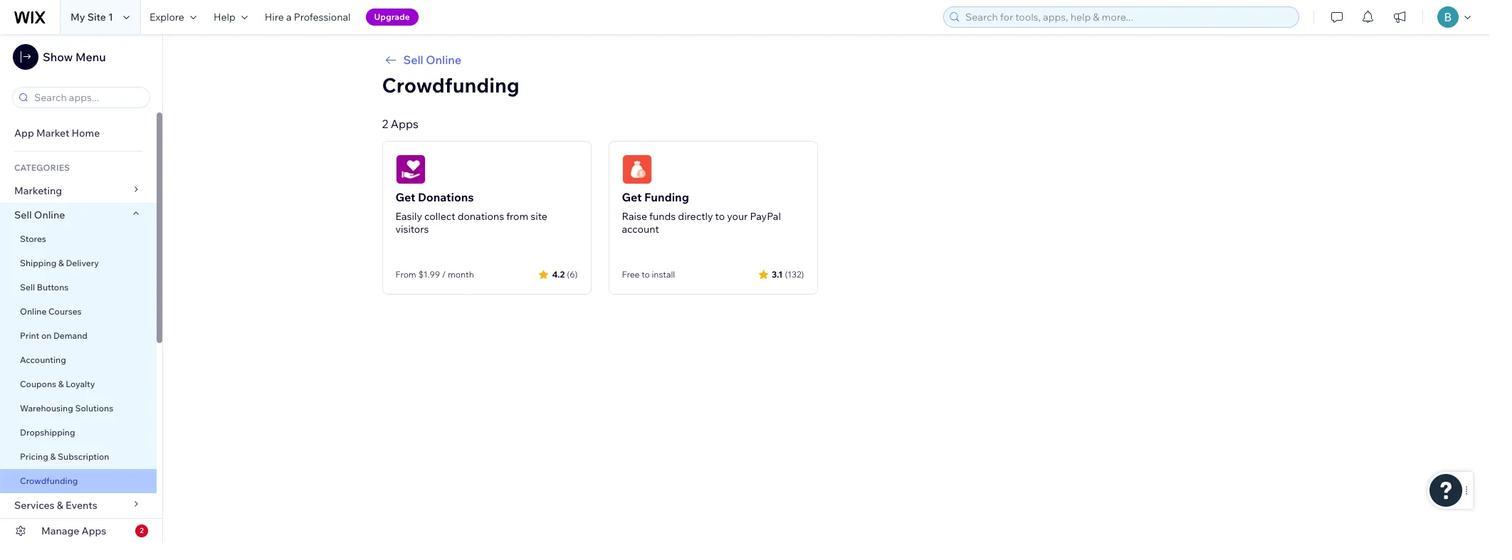 Task type: locate. For each thing, give the bounding box(es) containing it.
apps down events
[[82, 525, 106, 538]]

0 vertical spatial sell online
[[403, 53, 461, 67]]

paypal
[[750, 210, 781, 223]]

& right pricing
[[50, 451, 56, 462]]

1 vertical spatial apps
[[82, 525, 106, 538]]

1 get from the left
[[396, 190, 416, 204]]

warehousing solutions link
[[0, 397, 157, 421]]

pricing
[[20, 451, 48, 462]]

3.1
[[772, 269, 783, 280]]

show menu button
[[13, 44, 106, 70]]

&
[[58, 258, 64, 268], [58, 379, 64, 390], [50, 451, 56, 462], [57, 499, 63, 512]]

sell down the upgrade button
[[403, 53, 423, 67]]

4.2
[[552, 269, 565, 280]]

crowdfunding up the 2 apps on the top of the page
[[382, 73, 520, 98]]

0 vertical spatial online
[[426, 53, 461, 67]]

coupons
[[20, 379, 56, 390]]

from
[[396, 269, 416, 280]]

0 vertical spatial 2
[[382, 117, 388, 131]]

sell up "stores"
[[14, 209, 32, 221]]

2 vertical spatial sell
[[20, 282, 35, 293]]

print on demand
[[20, 330, 88, 341]]

1 vertical spatial 2
[[140, 526, 144, 536]]

your
[[727, 210, 748, 223]]

free to install
[[622, 269, 675, 280]]

2 apps
[[382, 117, 419, 131]]

0 horizontal spatial crowdfunding
[[20, 476, 78, 486]]

apps up "get donations logo"
[[391, 117, 419, 131]]

1 horizontal spatial apps
[[391, 117, 419, 131]]

2 inside sidebar element
[[140, 526, 144, 536]]

print on demand link
[[0, 324, 157, 348]]

& for shipping
[[58, 258, 64, 268]]

0 horizontal spatial 2
[[140, 526, 144, 536]]

on
[[41, 330, 52, 341]]

0 horizontal spatial get
[[396, 190, 416, 204]]

dropshipping
[[20, 427, 75, 438]]

sell buttons link
[[0, 276, 157, 300]]

Search apps... field
[[30, 88, 145, 108]]

sell
[[403, 53, 423, 67], [14, 209, 32, 221], [20, 282, 35, 293]]

online
[[426, 53, 461, 67], [34, 209, 65, 221], [20, 306, 47, 317]]

2 get from the left
[[622, 190, 642, 204]]

get
[[396, 190, 416, 204], [622, 190, 642, 204]]

1 horizontal spatial get
[[622, 190, 642, 204]]

sell online link
[[382, 51, 1271, 68], [0, 203, 157, 227]]

0 horizontal spatial sell online link
[[0, 203, 157, 227]]

crowdfunding up 'services & events'
[[20, 476, 78, 486]]

crowdfunding
[[382, 73, 520, 98], [20, 476, 78, 486]]

app market home
[[14, 127, 100, 140]]

get inside get donations easily collect donations from site visitors
[[396, 190, 416, 204]]

1 vertical spatial online
[[34, 209, 65, 221]]

get for get donations
[[396, 190, 416, 204]]

0 vertical spatial apps
[[391, 117, 419, 131]]

apps inside sidebar element
[[82, 525, 106, 538]]

online courses
[[20, 306, 82, 317]]

1 horizontal spatial to
[[715, 210, 725, 223]]

raise
[[622, 210, 647, 223]]

apps
[[391, 117, 419, 131], [82, 525, 106, 538]]

dropshipping link
[[0, 421, 157, 445]]

sell online down marketing
[[14, 209, 65, 221]]

get for get funding
[[622, 190, 642, 204]]

sell buttons
[[20, 282, 69, 293]]

0 horizontal spatial sell online
[[14, 209, 65, 221]]

manage apps
[[41, 525, 106, 538]]

services
[[14, 499, 55, 512]]

get up easily
[[396, 190, 416, 204]]

Search for tools, apps, help & more... field
[[961, 7, 1295, 27]]

account
[[622, 223, 659, 236]]

& for pricing
[[50, 451, 56, 462]]

sell left buttons
[[20, 282, 35, 293]]

subscription
[[58, 451, 109, 462]]

collect
[[424, 210, 455, 223]]

categories
[[14, 162, 70, 173]]

2 vertical spatial online
[[20, 306, 47, 317]]

get up raise
[[622, 190, 642, 204]]

easily
[[396, 210, 422, 223]]

1 vertical spatial to
[[642, 269, 650, 280]]

0 vertical spatial sell online link
[[382, 51, 1271, 68]]

crowdfunding link
[[0, 469, 157, 494]]

0 vertical spatial sell
[[403, 53, 423, 67]]

sell online
[[403, 53, 461, 67], [14, 209, 65, 221]]

to
[[715, 210, 725, 223], [642, 269, 650, 280]]

app market home link
[[0, 121, 157, 145]]

1 vertical spatial sell online link
[[0, 203, 157, 227]]

1 horizontal spatial 2
[[382, 117, 388, 131]]

2 for 2
[[140, 526, 144, 536]]

0 horizontal spatial apps
[[82, 525, 106, 538]]

sell online down the upgrade button
[[403, 53, 461, 67]]

hire a professional
[[265, 11, 351, 24]]

shipping & delivery link
[[0, 251, 157, 276]]

1 horizontal spatial crowdfunding
[[382, 73, 520, 98]]

& left "delivery"
[[58, 258, 64, 268]]

coupons & loyalty link
[[0, 372, 157, 397]]

1 vertical spatial sell
[[14, 209, 32, 221]]

solutions
[[75, 403, 113, 414]]

get donations logo image
[[396, 155, 425, 184]]

& left loyalty
[[58, 379, 64, 390]]

marketing
[[14, 184, 62, 197]]

apps for 2 apps
[[391, 117, 419, 131]]

to right free
[[642, 269, 650, 280]]

site
[[87, 11, 106, 24]]

to inside the "get funding raise funds directly to your paypal account"
[[715, 210, 725, 223]]

manage
[[41, 525, 79, 538]]

1 vertical spatial sell online
[[14, 209, 65, 221]]

& left events
[[57, 499, 63, 512]]

0 horizontal spatial to
[[642, 269, 650, 280]]

1 horizontal spatial sell online
[[403, 53, 461, 67]]

2
[[382, 117, 388, 131], [140, 526, 144, 536]]

online courses link
[[0, 300, 157, 324]]

funding
[[645, 190, 689, 204]]

1 vertical spatial crowdfunding
[[20, 476, 78, 486]]

sell online inside sidebar element
[[14, 209, 65, 221]]

get inside the "get funding raise funds directly to your paypal account"
[[622, 190, 642, 204]]

0 vertical spatial to
[[715, 210, 725, 223]]

a
[[286, 11, 292, 24]]

to left your
[[715, 210, 725, 223]]



Task type: describe. For each thing, give the bounding box(es) containing it.
$1.99
[[418, 269, 440, 280]]

(132)
[[785, 269, 804, 280]]

from
[[506, 210, 529, 223]]

sell for the left the sell online link
[[14, 209, 32, 221]]

online inside online courses link
[[20, 306, 47, 317]]

visitors
[[396, 223, 429, 236]]

get funding logo image
[[622, 155, 652, 184]]

buttons
[[37, 282, 69, 293]]

show
[[43, 50, 73, 64]]

hire a professional link
[[256, 0, 359, 34]]

services & events
[[14, 499, 97, 512]]

upgrade button
[[366, 9, 419, 26]]

install
[[652, 269, 675, 280]]

pricing & subscription link
[[0, 445, 157, 469]]

sidebar element
[[0, 34, 163, 543]]

loyalty
[[66, 379, 95, 390]]

events
[[66, 499, 97, 512]]

apps for manage apps
[[82, 525, 106, 538]]

4.2 (6)
[[552, 269, 578, 280]]

app
[[14, 127, 34, 140]]

warehousing
[[20, 403, 73, 414]]

accounting
[[20, 355, 66, 365]]

stores
[[20, 234, 46, 244]]

sell for sell buttons link
[[20, 282, 35, 293]]

home
[[72, 127, 100, 140]]

hire
[[265, 11, 284, 24]]

help button
[[205, 0, 256, 34]]

help
[[214, 11, 236, 24]]

courses
[[48, 306, 82, 317]]

shipping
[[20, 258, 56, 268]]

donations
[[418, 190, 474, 204]]

market
[[36, 127, 69, 140]]

2 for 2 apps
[[382, 117, 388, 131]]

pricing & subscription
[[20, 451, 109, 462]]

my site 1
[[71, 11, 113, 24]]

& for coupons
[[58, 379, 64, 390]]

stores link
[[0, 227, 157, 251]]

upgrade
[[374, 11, 410, 22]]

site
[[531, 210, 547, 223]]

funds
[[650, 210, 676, 223]]

get donations easily collect donations from site visitors
[[396, 190, 547, 236]]

warehousing solutions
[[20, 403, 113, 414]]

coupons & loyalty
[[20, 379, 95, 390]]

(6)
[[567, 269, 578, 280]]

show menu
[[43, 50, 106, 64]]

/
[[442, 269, 446, 280]]

marketing link
[[0, 179, 157, 203]]

1
[[108, 11, 113, 24]]

menu
[[75, 50, 106, 64]]

directly
[[678, 210, 713, 223]]

donations
[[458, 210, 504, 223]]

from $1.99 / month
[[396, 269, 474, 280]]

professional
[[294, 11, 351, 24]]

my
[[71, 11, 85, 24]]

free
[[622, 269, 640, 280]]

delivery
[[66, 258, 99, 268]]

demand
[[53, 330, 88, 341]]

crowdfunding inside crowdfunding 'link'
[[20, 476, 78, 486]]

print
[[20, 330, 39, 341]]

1 horizontal spatial sell online link
[[382, 51, 1271, 68]]

shipping & delivery
[[20, 258, 99, 268]]

& for services
[[57, 499, 63, 512]]

services & events link
[[0, 494, 157, 518]]

get funding raise funds directly to your paypal account
[[622, 190, 781, 236]]

explore
[[149, 11, 184, 24]]

accounting link
[[0, 348, 157, 372]]

month
[[448, 269, 474, 280]]

3.1 (132)
[[772, 269, 804, 280]]

0 vertical spatial crowdfunding
[[382, 73, 520, 98]]



Task type: vqa. For each thing, say whether or not it's contained in the screenshot.
the topmost the Button
no



